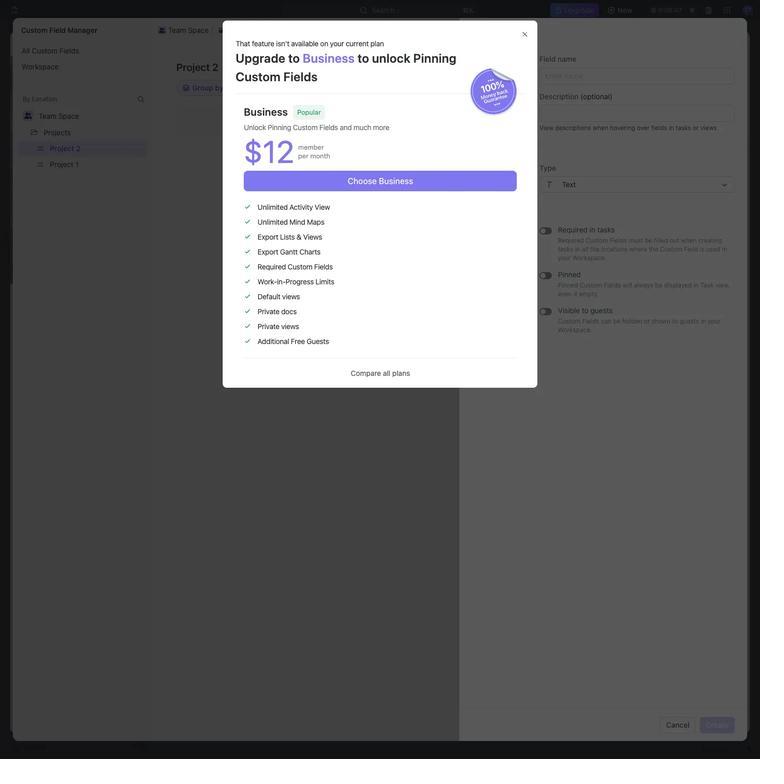 Task type: vqa. For each thing, say whether or not it's contained in the screenshot.
first Unlimited from the top of the page
yes



Task type: describe. For each thing, give the bounding box(es) containing it.
required for required in tasks required custom fields must be filled out when creating tasks in all the locations where the custom field is used in your workspace.
[[558, 225, 588, 234]]

be for guests
[[614, 317, 621, 325]]

cancel
[[667, 721, 690, 729]]

0 vertical spatial tasks
[[676, 124, 692, 132]]

6 status from the top
[[563, 229, 581, 237]]

1 19 from the top
[[682, 172, 688, 180]]

fields inside visible to guests custom fields can be hidden or shown to guests in your workspace.
[[582, 317, 600, 325]]

7 status from the top
[[563, 254, 581, 262]]

1 vertical spatial in progress
[[604, 172, 641, 180]]

0 horizontal spatial view
[[315, 203, 330, 212]]

compare all plans button
[[351, 369, 410, 378]]

existing
[[603, 63, 629, 72]]

member
[[298, 143, 324, 151]]

4 status from the top
[[563, 197, 581, 204]]

0 horizontal spatial add task button
[[203, 213, 242, 225]]

and
[[340, 123, 352, 132]]

add left per
[[276, 145, 288, 153]]

be inside required in tasks required custom fields must be filled out when creating tasks in all the locations where the custom field is used in your workspace.
[[645, 237, 653, 244]]

project up "project 1"
[[50, 144, 74, 153]]

custom down popular
[[293, 123, 318, 132]]

4 changed from the top
[[536, 197, 562, 204]]

that
[[236, 39, 250, 48]]

hide button
[[530, 118, 552, 131]]

dates
[[332, 369, 352, 378]]

power
[[568, 271, 585, 278]]

clickbot
[[524, 131, 548, 138]]

choose business
[[348, 177, 413, 186]]

field left type
[[472, 164, 489, 172]]

team space list
[[156, 24, 727, 36]]

1 right task 2
[[241, 197, 244, 205]]

field inside required in tasks required custom fields must be filled out when creating tasks in all the locations where the custom field is used in your workspace.
[[684, 245, 698, 253]]

workspace. inside visible to guests custom fields can be hidden or shown to guests in your workspace.
[[558, 326, 592, 334]]

1 vertical spatial add task
[[276, 145, 304, 153]]

5 changed status from from the top
[[535, 213, 598, 221]]

custom up locations
[[586, 237, 608, 244]]

Edit task name text field
[[45, 335, 463, 355]]

1 horizontal spatial team space link
[[160, 27, 216, 39]]

views
[[303, 233, 322, 241]]

created
[[536, 98, 559, 105]]

free
[[291, 337, 305, 346]]

1 pinned from the top
[[558, 270, 581, 279]]

action items
[[140, 489, 188, 498]]

inbox link
[[4, 67, 149, 84]]

0 horizontal spatial on
[[320, 39, 328, 48]]

new button
[[603, 2, 639, 19]]

0 vertical spatial view
[[540, 124, 554, 132]]

assigned
[[190, 369, 222, 378]]

required in tasks required custom fields must be filled out when creating tasks in all the locations where the custom field is used in your workspace.
[[558, 225, 728, 262]]

1 button for 2
[[231, 196, 246, 206]]

additional
[[258, 337, 289, 346]]

project down the project 2 link
[[176, 61, 210, 73]]

0 vertical spatial views
[[701, 124, 717, 132]]

1 inside button
[[75, 160, 79, 169]]

created on nov 17
[[561, 39, 615, 47]]

gantt
[[280, 248, 298, 256]]

task up task 2
[[207, 179, 223, 188]]

maps
[[307, 218, 325, 227]]

your inside visible to guests custom fields can be hidden or shown to guests in your workspace.
[[708, 317, 721, 325]]

task inside pinned pinned custom fields will always be displayed in task view, even if empty.
[[701, 281, 714, 289]]

0 vertical spatial add task button
[[680, 62, 723, 79]]

1 horizontal spatial add task button
[[264, 143, 308, 155]]

2 the from the left
[[649, 245, 659, 253]]

3 changed status from from the top
[[535, 172, 598, 180]]

work-in-progress limits
[[258, 277, 335, 286]]

task sidebar navigation tab list
[[723, 62, 746, 122]]

choose
[[348, 177, 377, 186]]

1 vertical spatial required
[[558, 237, 584, 244]]

project 2 inside button
[[50, 144, 80, 153]]

private for private views
[[258, 322, 280, 331]]

1 changed status from from the top
[[535, 114, 598, 122]]

field left name
[[540, 55, 556, 63]]

2 inside button
[[76, 144, 80, 153]]

fields inside required in tasks required custom fields must be filled out when creating tasks in all the locations where the custom field is used in your workspace.
[[610, 237, 627, 244]]

is
[[700, 245, 705, 253]]

when inside required in tasks required custom fields must be filled out when creating tasks in all the locations where the custom field is used in your workspace.
[[681, 237, 697, 244]]

field for create new field
[[702, 63, 717, 72]]

user group image inside team space 'list'
[[159, 28, 165, 33]]

unlock
[[372, 51, 411, 65]]

6 mins from the top
[[690, 254, 704, 262]]

1 mins from the top
[[690, 98, 704, 105]]

dashboards
[[25, 106, 65, 115]]

fields inside button
[[59, 46, 79, 55]]

action
[[140, 489, 164, 498]]

2 status from the top
[[563, 155, 581, 163]]

2 20 from the top
[[681, 114, 688, 122]]

2 changed from the top
[[536, 155, 562, 163]]

table link
[[310, 92, 330, 107]]

2 vertical spatial progress
[[613, 229, 639, 237]]

create new field
[[662, 63, 717, 72]]

eloisefrancis23@gmail.
[[597, 131, 667, 138]]

2 pinned from the top
[[558, 281, 578, 289]]

0 vertical spatial complete
[[532, 180, 560, 188]]

1 horizontal spatial business
[[303, 51, 355, 65]]

current
[[346, 39, 369, 48]]

progress
[[286, 277, 314, 286]]

0 horizontal spatial team space link
[[68, 39, 109, 47]]

0 horizontal spatial add task
[[207, 214, 238, 223]]

add for the leftmost add task button
[[207, 214, 221, 223]]

fields left and
[[320, 123, 338, 132]]

search
[[597, 95, 621, 104]]

be for custom
[[655, 281, 663, 289]]

1 vertical spatial all
[[383, 369, 391, 378]]

Search tasks... text field
[[632, 117, 735, 132]]

20 mins for added watcher:
[[681, 131, 704, 138]]

to inside to unlock pinning custom fields
[[358, 51, 369, 65]]

0 vertical spatial team space button
[[156, 24, 211, 36]]

Enter name... text field
[[540, 67, 735, 84]]

choose business button
[[244, 171, 517, 192]]

list containing all custom fields
[[13, 43, 151, 75]]

0 vertical spatial guests
[[591, 306, 613, 315]]

that feature isn't available on your current plan
[[236, 39, 384, 48]]

3 19 from the top
[[682, 254, 688, 262]]

export for export lists & views
[[258, 233, 278, 241]]

0 horizontal spatial pinning
[[268, 123, 291, 132]]

team inside 'list'
[[168, 25, 186, 34]]

1 the from the left
[[590, 245, 600, 253]]

per
[[298, 152, 309, 160]]

board link
[[190, 92, 212, 107]]

5 mins from the top
[[690, 229, 704, 237]]

6 changed status from from the top
[[535, 229, 598, 237]]

workspace
[[22, 62, 59, 71]]

upgrade for upgrade
[[565, 6, 594, 14]]

unlimited for unlimited activity view
[[258, 203, 288, 212]]

0:08:48
[[659, 6, 683, 14]]

manager
[[68, 26, 97, 34]]

0 horizontal spatial tasks
[[558, 245, 574, 253]]

any
[[439, 117, 451, 126]]

3 from from the top
[[583, 172, 596, 180]]

search...
[[372, 6, 401, 14]]

this location does not have any custom fields
[[346, 117, 500, 126]]

shown
[[652, 317, 671, 325]]

added for tag
[[536, 271, 555, 278]]

can
[[601, 317, 612, 325]]

this
[[560, 98, 571, 105]]

to do for 20
[[620, 114, 638, 122]]

calendar link
[[260, 92, 293, 107]]

nov
[[595, 39, 607, 47]]

pinning inside to unlock pinning custom fields
[[414, 51, 457, 65]]

2 vertical spatial complete
[[604, 254, 636, 262]]

user group image
[[163, 30, 170, 36]]

docs link
[[4, 85, 149, 101]]

or for when
[[693, 124, 699, 132]]

search button
[[584, 92, 624, 107]]

inbox
[[25, 71, 43, 80]]

popular
[[297, 108, 321, 116]]

0 horizontal spatial business
[[244, 106, 288, 118]]

views for default views
[[282, 292, 300, 301]]

project down projects
[[50, 160, 73, 169]]

fields up limits at the left of the page
[[314, 263, 333, 271]]

send
[[684, 710, 702, 719]]

1 right task 1
[[240, 179, 243, 187]]

descriptions
[[555, 124, 591, 132]]

project 1
[[50, 160, 79, 169]]

20 for added watcher:
[[681, 131, 688, 138]]

create button
[[700, 717, 735, 733]]

task right new
[[702, 66, 717, 75]]

1 button for 1
[[230, 178, 245, 188]]

additional free guests
[[258, 337, 329, 346]]

fields inside pinned pinned custom fields will always be displayed in task view, even if empty.
[[604, 281, 621, 289]]

20 for created this task
[[681, 98, 688, 105]]

add existing field
[[587, 63, 646, 72]]

action items button
[[136, 484, 192, 503]]

create new field button
[[656, 59, 723, 76]]

even
[[558, 290, 572, 298]]

com
[[524, 131, 667, 147]]

2 horizontal spatial create
[[706, 721, 729, 729]]

table
[[312, 95, 330, 104]]

board
[[192, 95, 212, 104]]

user group image inside tree
[[11, 202, 18, 208]]

task down task 1
[[207, 197, 223, 206]]

favorites button
[[4, 147, 39, 160]]

your inside required in tasks required custom fields must be filled out when creating tasks in all the locations where the custom field is used in your workspace.
[[558, 254, 571, 262]]

5 from from the top
[[583, 213, 596, 221]]

share button
[[619, 35, 651, 51]]

projects
[[44, 128, 71, 137]]

project 2 link
[[156, 39, 186, 47]]

7 changed from the top
[[536, 254, 562, 262]]

do for 19 mins
[[660, 254, 668, 262]]

field up team space, , element
[[49, 26, 66, 34]]

(optional)
[[581, 92, 613, 101]]

&
[[297, 233, 302, 241]]

task 2
[[207, 197, 229, 206]]

5 status from the top
[[563, 213, 581, 221]]

view,
[[716, 281, 730, 289]]

custom fields
[[236, 69, 318, 84]]

custom inside button
[[32, 46, 58, 55]]

export for export gantt charts
[[258, 248, 278, 256]]

2 19 mins from the top
[[682, 229, 704, 237]]

7 changed status from from the top
[[535, 254, 598, 262]]

items
[[166, 489, 188, 498]]

view descriptions when hovering over fields in tasks or views
[[540, 124, 717, 132]]

task
[[573, 98, 585, 105]]

creating
[[699, 237, 723, 244]]

custom inside pinned pinned custom fields will always be displayed in task view, even if empty.
[[580, 281, 602, 289]]



Task type: locate. For each thing, give the bounding box(es) containing it.
20 mins left task sidebar navigation tab list
[[681, 114, 704, 122]]

tree
[[4, 179, 149, 318]]

field right new
[[702, 63, 717, 72]]

0 horizontal spatial field
[[631, 63, 646, 72]]

2 vertical spatial in progress
[[604, 229, 641, 237]]

dashboards link
[[4, 102, 149, 119]]

1 export from the top
[[258, 233, 278, 241]]

1 vertical spatial complete
[[532, 238, 560, 245]]

team space link
[[160, 27, 216, 39], [68, 39, 109, 47]]

⌘k
[[463, 6, 474, 14]]

business right 'choose'
[[379, 177, 413, 186]]

list containing project 2
[[13, 140, 151, 172]]

0 vertical spatial when
[[593, 124, 609, 132]]

do down filled
[[660, 254, 668, 262]]

1 horizontal spatial user group image
[[159, 28, 165, 33]]

your left current
[[330, 39, 344, 48]]

add
[[587, 63, 601, 72], [686, 66, 700, 75], [276, 145, 288, 153], [207, 214, 221, 223]]

user group image down spaces
[[11, 202, 18, 208]]

0 vertical spatial to complete
[[530, 172, 646, 188]]

team space link down manager
[[68, 39, 109, 47]]

watcher:
[[570, 131, 595, 138]]

tasks up the tag
[[558, 245, 574, 253]]

4 mins from the top
[[690, 172, 704, 180]]

2 to complete from the top
[[530, 229, 646, 245]]

1 vertical spatial guests
[[680, 317, 700, 325]]

member per month
[[298, 143, 330, 160]]

views down docs
[[281, 322, 299, 331]]

progress
[[199, 145, 232, 153], [613, 172, 639, 180], [613, 229, 639, 237]]

0 horizontal spatial guests
[[591, 306, 613, 315]]

0 horizontal spatial your
[[330, 39, 344, 48]]

0 vertical spatial pinned
[[558, 270, 581, 279]]

out
[[670, 237, 680, 244]]

complete down clickbot
[[532, 180, 560, 188]]

upgrade for upgrade to business
[[236, 51, 286, 65]]

1 field from the left
[[631, 63, 646, 72]]

/
[[218, 28, 220, 37]]

docs
[[281, 307, 297, 316]]

charts
[[300, 248, 321, 256]]

3 20 from the top
[[681, 131, 688, 138]]

in progress up locations
[[604, 229, 641, 237]]

compare
[[351, 369, 381, 378]]

0 vertical spatial progress
[[199, 145, 232, 153]]

1 vertical spatial do
[[660, 254, 668, 262]]

20 up search tasks... text box
[[681, 98, 688, 105]]

to
[[288, 51, 300, 65], [358, 51, 369, 65], [606, 114, 614, 122], [622, 114, 629, 122], [641, 172, 646, 180], [641, 229, 646, 237], [636, 254, 643, 262], [651, 254, 658, 262], [582, 306, 589, 315], [672, 317, 678, 325], [223, 369, 230, 378]]

mind
[[290, 218, 305, 227]]

in inside pinned pinned custom fields will always be displayed in task view, even if empty.
[[694, 281, 699, 289]]

on right available
[[320, 39, 328, 48]]

to do
[[620, 114, 638, 122], [650, 254, 668, 262]]

2 vertical spatial views
[[281, 322, 299, 331]]

2 vertical spatial activity
[[290, 203, 313, 212]]

custom right any
[[453, 117, 478, 126]]

1 horizontal spatial activity
[[516, 66, 551, 78]]

to unlock pinning custom fields
[[236, 51, 457, 84]]

private
[[258, 307, 280, 316], [258, 322, 280, 331]]

0 horizontal spatial do
[[630, 114, 638, 122]]

0 horizontal spatial user group image
[[11, 202, 18, 208]]

tasks right the fields
[[676, 124, 692, 132]]

1 20 from the top
[[681, 98, 688, 105]]

custom up progress
[[288, 263, 313, 271]]

custom field manager
[[21, 26, 97, 34]]

0 horizontal spatial to do
[[620, 114, 638, 122]]

2 horizontal spatial tasks
[[676, 124, 692, 132]]

export left lists
[[258, 233, 278, 241]]

one
[[538, 118, 549, 126]]

3 mins from the top
[[690, 131, 704, 138]]

2 vertical spatial be
[[614, 317, 621, 325]]

0 horizontal spatial activity
[[290, 203, 313, 212]]

space inside 'list'
[[188, 25, 209, 34]]

1 vertical spatial export
[[258, 248, 278, 256]]

1 horizontal spatial field
[[702, 63, 717, 72]]

0 horizontal spatial the
[[590, 245, 600, 253]]

1 vertical spatial business
[[244, 106, 288, 118]]

create for new
[[662, 63, 685, 72]]

guests up can
[[591, 306, 613, 315]]

2 horizontal spatial add task
[[686, 66, 717, 75]]

0 vertical spatial required
[[558, 225, 588, 234]]

guests right shown
[[680, 317, 700, 325]]

1 vertical spatial 20 mins
[[681, 114, 704, 122]]

0 horizontal spatial team space button
[[34, 108, 84, 124]]

be right can
[[614, 317, 621, 325]]

1 button right task 1
[[230, 178, 245, 188]]

create for one
[[516, 118, 536, 126]]

be inside pinned pinned custom fields will always be displayed in task view, even if empty.
[[655, 281, 663, 289]]

0 vertical spatial add task
[[686, 66, 717, 75]]

share
[[625, 39, 645, 47]]

0 vertical spatial pinning
[[414, 51, 457, 65]]

0 vertical spatial added
[[550, 131, 568, 138]]

0 vertical spatial create
[[662, 63, 685, 72]]

tasks up locations
[[598, 225, 615, 234]]

filled
[[654, 237, 668, 244]]

0 vertical spatial 19 mins
[[682, 172, 704, 180]]

1 status from the top
[[563, 114, 581, 122]]

pinned
[[558, 270, 581, 279], [558, 281, 578, 289]]

visible to guests custom fields can be hidden or shown to guests in your workspace.
[[558, 306, 721, 334]]

added for watcher:
[[550, 131, 568, 138]]

field inside button
[[631, 63, 646, 72]]

do
[[630, 114, 638, 122], [660, 254, 668, 262]]

added
[[550, 131, 568, 138], [536, 271, 555, 278]]

home link
[[4, 50, 149, 66]]

0 vertical spatial activity
[[516, 66, 551, 78]]

team space, , element
[[54, 38, 64, 48]]

17
[[608, 39, 615, 47]]

1 horizontal spatial guests
[[680, 317, 700, 325]]

locations
[[602, 245, 628, 253]]

activity inside task sidebar navigation tab list
[[725, 81, 745, 87]]

required custom fields
[[258, 263, 333, 271]]

business inside button
[[379, 177, 413, 186]]

be left filled
[[645, 237, 653, 244]]

add for add existing field button
[[587, 63, 601, 72]]

work-
[[258, 277, 277, 286]]

upgrade inside "upgrade" link
[[565, 6, 594, 14]]

1 19 mins from the top
[[682, 172, 704, 180]]

1 vertical spatial list
[[13, 140, 151, 172]]

field inside button
[[702, 63, 717, 72]]

2 from from the top
[[583, 155, 596, 163]]

project up the board
[[179, 61, 225, 78]]

1 down project 2 button
[[75, 160, 79, 169]]

0 horizontal spatial all
[[383, 369, 391, 378]]

project down user group icon
[[156, 39, 180, 47]]

20
[[681, 98, 688, 105], [681, 114, 688, 122], [681, 131, 688, 138]]

1 vertical spatial user group image
[[11, 202, 18, 208]]

0 vertical spatial user group image
[[159, 28, 165, 33]]

unlimited up "unlimited mind maps"
[[258, 203, 288, 212]]

fields up locations
[[610, 237, 627, 244]]

fields left can
[[582, 317, 600, 325]]

the left locations
[[590, 245, 600, 253]]

or inside visible to guests custom fields can be hidden or shown to guests in your workspace.
[[644, 317, 650, 325]]

6 changed from the top
[[536, 229, 562, 237]]

1 changed from the top
[[536, 114, 562, 122]]

where
[[630, 245, 647, 253]]

hide
[[534, 120, 548, 128]]

business down calendar
[[244, 106, 288, 118]]

task left month
[[290, 145, 304, 153]]

on left "nov"
[[586, 39, 593, 47]]

over
[[637, 124, 650, 132]]

tree inside sidebar navigation
[[4, 179, 149, 318]]

displayed
[[664, 281, 692, 289]]

create left new
[[662, 63, 685, 72]]

3 19 mins from the top
[[682, 254, 704, 262]]

add down task 2
[[207, 214, 221, 223]]

description (optional)
[[540, 92, 613, 101]]

team space link left /
[[160, 27, 216, 39]]

unlimited up lists
[[258, 218, 288, 227]]

3 changed from the top
[[536, 172, 562, 180]]

1 horizontal spatial create
[[662, 63, 685, 72]]

1 from from the top
[[583, 114, 596, 122]]

add task down task 2
[[207, 214, 238, 223]]

2 changed status from from the top
[[535, 155, 598, 163]]

5 changed from the top
[[536, 213, 562, 221]]

custom inside visible to guests custom fields can be hidden or shown to guests in your workspace.
[[558, 317, 581, 325]]

not
[[409, 117, 420, 126]]

add task left task sidebar navigation tab list
[[686, 66, 717, 75]]

when left hovering
[[593, 124, 609, 132]]

2 horizontal spatial activity
[[725, 81, 745, 87]]

0 vertical spatial 19
[[682, 172, 688, 180]]

7 from from the top
[[583, 254, 596, 262]]

0 vertical spatial to do
[[620, 114, 638, 122]]

1 horizontal spatial upgrade
[[565, 6, 594, 14]]

export gantt charts
[[258, 248, 321, 256]]

changed status from
[[535, 114, 598, 122], [535, 155, 598, 163], [535, 172, 598, 180], [535, 197, 598, 204], [535, 213, 598, 221], [535, 229, 598, 237], [535, 254, 598, 262]]

0 horizontal spatial be
[[614, 317, 621, 325]]

None text field
[[540, 105, 735, 122]]

2 vertical spatial 19
[[682, 254, 688, 262]]

field left is
[[684, 245, 698, 253]]

guests
[[591, 306, 613, 315], [680, 317, 700, 325]]

19 down search tasks... text box
[[682, 172, 688, 180]]

upgrade down feature
[[236, 51, 286, 65]]

in progress up task 1
[[191, 145, 232, 153]]

workspace. inside required in tasks required custom fields must be filled out when creating tasks in all the locations where the custom field is used in your workspace.
[[573, 254, 607, 262]]

fields left 'will'
[[604, 281, 621, 289]]

1 horizontal spatial on
[[586, 39, 593, 47]]

to do for 19
[[650, 254, 668, 262]]

always
[[634, 281, 654, 289]]

all up power
[[582, 245, 589, 253]]

team space
[[168, 25, 209, 34], [173, 28, 213, 37], [68, 39, 109, 47], [39, 112, 79, 120]]

user group image up the project 2 link
[[159, 28, 165, 33]]

upgrade up the created
[[565, 6, 594, 14]]

or for guests
[[644, 317, 650, 325]]

when right out
[[681, 237, 697, 244]]

1 vertical spatial activity
[[725, 81, 745, 87]]

view
[[540, 124, 554, 132], [315, 203, 330, 212]]

fields up workspace button
[[59, 46, 79, 55]]

you
[[524, 98, 535, 105]]

fields left create one button at the top right
[[480, 117, 500, 126]]

compare all plans
[[351, 369, 410, 378]]

in progress
[[191, 145, 232, 153], [604, 172, 641, 180], [604, 229, 641, 237]]

2 vertical spatial 20
[[681, 131, 688, 138]]

2 vertical spatial your
[[708, 317, 721, 325]]

from
[[583, 114, 596, 122], [583, 155, 596, 163], [583, 172, 596, 180], [583, 197, 596, 204], [583, 213, 596, 221], [583, 229, 596, 237], [583, 254, 596, 262]]

2 vertical spatial 20 mins
[[681, 131, 704, 138]]

the
[[590, 245, 600, 253], [649, 245, 659, 253]]

0 vertical spatial your
[[330, 39, 344, 48]]

create inside button
[[662, 63, 685, 72]]

1 unlimited from the top
[[258, 203, 288, 212]]

1 vertical spatial views
[[282, 292, 300, 301]]

2 field from the left
[[702, 63, 717, 72]]

2 19 from the top
[[682, 229, 688, 237]]

0 vertical spatial 20
[[681, 98, 688, 105]]

field right existing
[[631, 63, 646, 72]]

2 private from the top
[[258, 322, 280, 331]]

task sidebar content section
[[503, 56, 719, 734]]

activity
[[516, 66, 551, 78], [725, 81, 745, 87], [290, 203, 313, 212]]

export lists & views
[[258, 233, 322, 241]]

added watcher:
[[548, 131, 597, 138]]

2 vertical spatial business
[[379, 177, 413, 186]]

4 changed status from from the top
[[535, 197, 598, 204]]

in inside visible to guests custom fields can be hidden or shown to guests in your workspace.
[[701, 317, 706, 325]]

progress down eloisefrancis23@gmail.
[[613, 172, 639, 180]]

0 vertical spatial in progress
[[191, 145, 232, 153]]

field name
[[540, 55, 577, 63]]

1 vertical spatial progress
[[613, 172, 639, 180]]

month
[[311, 152, 330, 160]]

0 vertical spatial private
[[258, 307, 280, 316]]

0 vertical spatial unlimited
[[258, 203, 288, 212]]

1 vertical spatial 19 mins
[[682, 229, 704, 237]]

custom up "empty."
[[580, 281, 602, 289]]

views for private views
[[281, 322, 299, 331]]

to complete down 'com'
[[530, 172, 646, 188]]

20 mins up search tasks... text box
[[681, 98, 704, 105]]

1 vertical spatial upgrade
[[236, 51, 286, 65]]

1 vertical spatial unlimited
[[258, 218, 288, 227]]

workspace button
[[17, 59, 147, 75]]

sidebar navigation
[[0, 21, 154, 759]]

unlock pinning custom fields and much more
[[244, 123, 390, 132]]

19 up displayed at the top of page
[[682, 254, 688, 262]]

1 private from the top
[[258, 307, 280, 316]]

location
[[32, 95, 57, 103]]

1 horizontal spatial tasks
[[598, 225, 615, 234]]

2 mins from the top
[[690, 114, 704, 122]]

create one button
[[504, 116, 553, 128]]

user group image
[[159, 28, 165, 33], [11, 202, 18, 208]]

your
[[330, 39, 344, 48], [558, 254, 571, 262], [708, 317, 721, 325]]

does
[[391, 117, 407, 126]]

field for add existing field
[[631, 63, 646, 72]]

create right cancel
[[706, 721, 729, 729]]

available
[[291, 39, 319, 48]]

1 vertical spatial your
[[558, 254, 571, 262]]

list
[[13, 43, 151, 75], [13, 140, 151, 172]]

be inside visible to guests custom fields can be hidden or shown to guests in your workspace.
[[614, 317, 621, 325]]

task left view,
[[701, 281, 714, 289]]

1 up task 2
[[225, 179, 228, 188]]

task 1
[[207, 179, 228, 188]]

6 from from the top
[[583, 229, 596, 237]]

export left gantt
[[258, 248, 278, 256]]

0 vertical spatial business
[[303, 51, 355, 65]]

calendar
[[263, 95, 293, 104]]

add left task sidebar navigation tab list
[[686, 66, 700, 75]]

2 export from the top
[[258, 248, 278, 256]]

default
[[258, 292, 281, 301]]

2
[[182, 39, 186, 47], [212, 61, 219, 73], [228, 61, 237, 78], [76, 144, 80, 153], [244, 145, 248, 153], [225, 197, 229, 206], [222, 243, 226, 251]]

upgrade link
[[550, 3, 599, 17]]

2 list from the top
[[13, 140, 151, 172]]

1 vertical spatial 20
[[681, 114, 688, 122]]

upgrade
[[565, 6, 594, 14], [236, 51, 286, 65]]

20 mins for created this task
[[681, 98, 704, 105]]

location
[[362, 117, 389, 126]]

task down task 2
[[223, 214, 238, 223]]

pinning right the unlock
[[268, 123, 291, 132]]

add left existing
[[587, 63, 601, 72]]

workspace.
[[573, 254, 607, 262], [558, 326, 592, 334]]

progress up task 1
[[199, 145, 232, 153]]

1 horizontal spatial add task
[[276, 145, 304, 153]]

limits
[[316, 277, 335, 286]]

complete up "added tag power"
[[532, 238, 560, 245]]

1 vertical spatial to complete
[[530, 229, 646, 245]]

custom up workspace
[[32, 46, 58, 55]]

required for required custom fields
[[258, 263, 286, 271]]

3 status from the top
[[563, 172, 581, 180]]

team space inside 'list'
[[168, 25, 209, 34]]

1 list from the top
[[13, 43, 151, 75]]

team space button up the project 2 link
[[156, 24, 211, 36]]

all inside required in tasks required custom fields must be filled out when creating tasks in all the locations where the custom field is used in your workspace.
[[582, 245, 589, 253]]

lists
[[280, 233, 295, 241]]

0:08:48 button
[[648, 4, 699, 16]]

1 button right task 2
[[231, 196, 246, 206]]

1 horizontal spatial pinning
[[414, 51, 457, 65]]

0 vertical spatial 20 mins
[[681, 98, 704, 105]]

19 right out
[[682, 229, 688, 237]]

0 horizontal spatial upgrade
[[236, 51, 286, 65]]

0 vertical spatial upgrade
[[565, 6, 594, 14]]

20 mins right the fields
[[681, 131, 704, 138]]

create up clickbot
[[516, 118, 536, 126]]

unlock
[[244, 123, 266, 132]]

2 20 mins from the top
[[681, 114, 704, 122]]

complete
[[532, 180, 560, 188], [532, 238, 560, 245], [604, 254, 636, 262]]

pinning down team space 'list'
[[414, 51, 457, 65]]

to do down filled
[[650, 254, 668, 262]]

custom down visible
[[558, 317, 581, 325]]

activity inside task sidebar content section
[[516, 66, 551, 78]]

1 horizontal spatial the
[[649, 245, 659, 253]]

20 down create new field button
[[681, 114, 688, 122]]

create one
[[516, 118, 549, 126]]

add existing field button
[[581, 59, 652, 76]]

0 horizontal spatial or
[[644, 317, 650, 325]]

0 vertical spatial workspace.
[[573, 254, 607, 262]]

unlimited for unlimited mind maps
[[258, 218, 288, 227]]

the down filled
[[649, 245, 659, 253]]

workspace. up power
[[573, 254, 607, 262]]

4 from from the top
[[583, 197, 596, 204]]

1 vertical spatial private
[[258, 322, 280, 331]]

2 vertical spatial add task
[[207, 214, 238, 223]]

0 vertical spatial 1 button
[[230, 178, 245, 188]]

all left plans
[[383, 369, 391, 378]]

to complete up power
[[530, 229, 646, 245]]

2 unlimited from the top
[[258, 218, 288, 227]]

0 horizontal spatial when
[[593, 124, 609, 132]]

add for the top add task button
[[686, 66, 700, 75]]

required
[[558, 225, 588, 234], [558, 237, 584, 244], [258, 263, 286, 271]]

1 20 mins from the top
[[681, 98, 704, 105]]

private down default
[[258, 307, 280, 316]]

views
[[701, 124, 717, 132], [282, 292, 300, 301], [281, 322, 299, 331]]

complete down locations
[[604, 254, 636, 262]]

1 vertical spatial team space button
[[34, 108, 84, 124]]

custom down out
[[660, 245, 683, 253]]

1 to complete from the top
[[530, 172, 646, 188]]

views up docs
[[282, 292, 300, 301]]

20 right the fields
[[681, 131, 688, 138]]

your down view,
[[708, 317, 721, 325]]

custom up the all
[[21, 26, 48, 34]]

1 vertical spatial add task button
[[264, 143, 308, 155]]

0 vertical spatial or
[[693, 124, 699, 132]]

3 20 mins from the top
[[681, 131, 704, 138]]

do for 20 mins
[[630, 114, 638, 122]]

plan
[[371, 39, 384, 48]]

private for private docs
[[258, 307, 280, 316]]

spaces
[[8, 167, 30, 174]]

views right the fields
[[701, 124, 717, 132]]

name
[[558, 55, 577, 63]]



